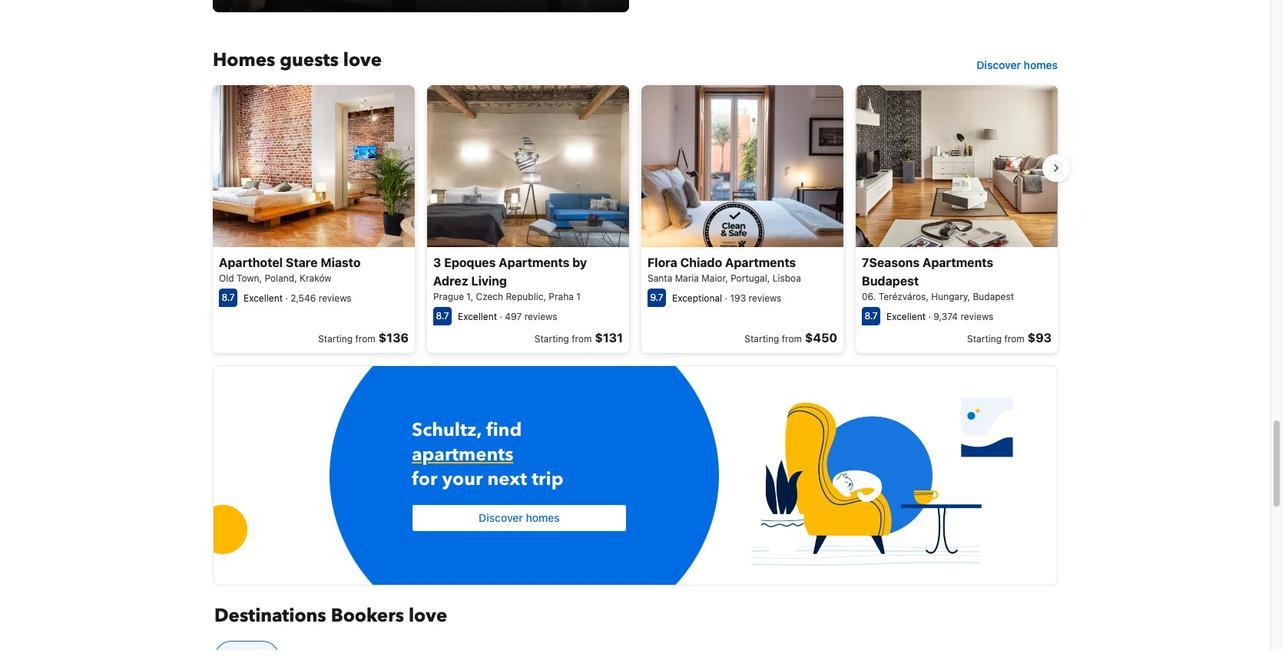 Task type: describe. For each thing, give the bounding box(es) containing it.
starting for $93
[[967, 333, 1002, 345]]

discover inside discover homes "link"
[[977, 59, 1021, 72]]

lisboa
[[773, 273, 801, 284]]

8.7 for adrez
[[436, 310, 449, 322]]

excellent · 497 reviews
[[458, 311, 557, 322]]

exceptional · 193 reviews
[[672, 293, 782, 304]]

destinations bookers love
[[214, 604, 447, 629]]

8.7 for town,
[[222, 292, 235, 303]]

· for hungary,
[[929, 311, 931, 322]]

main content containing homes guests love
[[198, 0, 1070, 651]]

$131
[[595, 331, 623, 345]]

from for $450
[[782, 333, 802, 345]]

starting for $450
[[745, 333, 779, 345]]

epoques
[[444, 256, 496, 269]]

8.7 element for adrez
[[433, 307, 452, 326]]

by
[[573, 256, 587, 269]]

193
[[730, 293, 746, 304]]

republic,
[[506, 291, 546, 302]]

flora
[[648, 256, 678, 269]]

apartments for living
[[499, 256, 570, 269]]

8.7 element for town,
[[219, 289, 237, 307]]

from for $93
[[1005, 333, 1025, 345]]

9.7 element
[[648, 289, 666, 307]]

town,
[[237, 273, 262, 284]]

· for maior,
[[725, 293, 728, 304]]

$93
[[1028, 331, 1052, 345]]

starting from $93
[[967, 331, 1052, 345]]

2,546
[[291, 293, 316, 304]]

excellent for town,
[[244, 293, 283, 304]]

apartments for maior,
[[725, 256, 796, 269]]

terézváros,
[[879, 291, 929, 302]]

trip
[[532, 467, 564, 493]]

poland,
[[265, 273, 297, 284]]

· for poland,
[[285, 293, 288, 304]]

discover homes inside discover homes "link"
[[977, 59, 1058, 72]]

9.7
[[650, 292, 664, 303]]

starting for $136
[[318, 333, 353, 345]]

aparthotel stare miasto old town, poland, kraków
[[219, 256, 361, 284]]

excellent for adrez
[[458, 311, 497, 322]]

8.7 for terézváros,
[[865, 310, 878, 322]]

06.
[[862, 291, 876, 302]]

find
[[486, 418, 522, 444]]

1 vertical spatial discover
[[479, 512, 523, 525]]

exceptional element
[[672, 293, 722, 304]]

reviews for poland,
[[319, 293, 352, 304]]

reviews for maior,
[[749, 293, 782, 304]]

starting from $450
[[745, 331, 838, 345]]

old
[[219, 273, 234, 284]]

starting from $136
[[318, 331, 409, 345]]

homes inside "link"
[[1024, 59, 1058, 72]]

excellent element for town,
[[244, 293, 283, 304]]

1
[[576, 291, 581, 302]]

9,374
[[934, 311, 958, 322]]

schultz, find apartments for your next trip
[[412, 418, 564, 493]]

maior,
[[702, 273, 728, 284]]

love for destinations bookers love
[[409, 604, 447, 629]]

excellent · 9,374 reviews
[[887, 311, 994, 322]]



Task type: vqa. For each thing, say whether or not it's contained in the screenshot.
ONE-WAY
no



Task type: locate. For each thing, give the bounding box(es) containing it.
excellent down town,
[[244, 293, 283, 304]]

excellent
[[244, 293, 283, 304], [458, 311, 497, 322], [887, 311, 926, 322]]

1 horizontal spatial 8.7 element
[[433, 307, 452, 326]]

starting from $131
[[535, 331, 623, 345]]

excellent element
[[244, 293, 283, 304], [458, 311, 497, 322], [887, 311, 926, 322]]

7seasons
[[862, 256, 920, 269]]

1 horizontal spatial 8.7
[[436, 310, 449, 322]]

discover homes
[[977, 59, 1058, 72], [479, 512, 560, 525]]

1 vertical spatial discover homes
[[479, 512, 560, 525]]

0 horizontal spatial budapest
[[862, 274, 919, 288]]

· left 497
[[500, 311, 502, 322]]

8.7 element
[[219, 289, 237, 307], [433, 307, 452, 326], [862, 307, 881, 326]]

4 starting from the left
[[967, 333, 1002, 345]]

reviews down portugal,
[[749, 293, 782, 304]]

excellent element for adrez
[[458, 311, 497, 322]]

bookers
[[331, 604, 404, 629]]

1 horizontal spatial excellent
[[458, 311, 497, 322]]

$136
[[379, 331, 409, 345]]

destinations
[[214, 604, 326, 629]]

love right bookers
[[409, 604, 447, 629]]

2 horizontal spatial 8.7
[[865, 310, 878, 322]]

main content
[[198, 0, 1070, 651]]

from for $131
[[572, 333, 592, 345]]

excellent element down terézváros,
[[887, 311, 926, 322]]

2 from from the left
[[572, 333, 592, 345]]

apartments
[[412, 443, 514, 468]]

1 horizontal spatial discover homes
[[977, 59, 1058, 72]]

3
[[433, 256, 441, 269]]

starting inside starting from $136
[[318, 333, 353, 345]]

8.7
[[222, 292, 235, 303], [436, 310, 449, 322], [865, 310, 878, 322]]

budapest down 7seasons
[[862, 274, 919, 288]]

love inside main content
[[343, 48, 382, 73]]

2 starting from the left
[[535, 333, 569, 345]]

praha
[[549, 291, 574, 302]]

starting down excellent · 9,374 reviews
[[967, 333, 1002, 345]]

starting down the 193 at right
[[745, 333, 779, 345]]

apartments up hungary,
[[923, 256, 994, 269]]

from left $136
[[355, 333, 376, 345]]

portugal,
[[731, 273, 770, 284]]

497
[[505, 311, 522, 322]]

apartments inside "flora chiado apartments santa maria maior, portugal, lisboa"
[[725, 256, 796, 269]]

love
[[343, 48, 382, 73], [409, 604, 447, 629]]

apartments
[[499, 256, 570, 269], [725, 256, 796, 269], [923, 256, 994, 269]]

·
[[285, 293, 288, 304], [725, 293, 728, 304], [500, 311, 502, 322], [929, 311, 931, 322]]

excellent · 2,546 reviews
[[244, 293, 352, 304]]

0 horizontal spatial 8.7
[[222, 292, 235, 303]]

0 horizontal spatial discover
[[479, 512, 523, 525]]

from inside starting from $93
[[1005, 333, 1025, 345]]

from for $136
[[355, 333, 376, 345]]

0 vertical spatial discover
[[977, 59, 1021, 72]]

discover
[[977, 59, 1021, 72], [479, 512, 523, 525]]

czech
[[476, 291, 503, 302]]

guests
[[280, 48, 339, 73]]

0 horizontal spatial love
[[343, 48, 382, 73]]

· left the 193 at right
[[725, 293, 728, 304]]

discover homes link
[[971, 52, 1064, 79]]

0 horizontal spatial excellent element
[[244, 293, 283, 304]]

1 horizontal spatial apartments
[[725, 256, 796, 269]]

0 vertical spatial love
[[343, 48, 382, 73]]

homes
[[213, 48, 275, 73]]

1 horizontal spatial love
[[409, 604, 447, 629]]

4 from from the left
[[1005, 333, 1025, 345]]

region inside main content
[[201, 79, 1070, 359]]

2 horizontal spatial excellent element
[[887, 311, 926, 322]]

reviews for hungary,
[[961, 311, 994, 322]]

next
[[487, 467, 527, 493]]

adrez
[[433, 274, 468, 288]]

apartments inside 3 epoques apartments by adrez living prague 1, czech republic, praha 1
[[499, 256, 570, 269]]

reviews for living
[[525, 311, 557, 322]]

from left $450
[[782, 333, 802, 345]]

santa
[[648, 273, 673, 284]]

· left 2,546
[[285, 293, 288, 304]]

homes guests love
[[213, 48, 382, 73]]

0 horizontal spatial 8.7 element
[[219, 289, 237, 307]]

$450
[[805, 331, 838, 345]]

2 horizontal spatial apartments
[[923, 256, 994, 269]]

reviews right the 9,374
[[961, 311, 994, 322]]

excellent element down 1,
[[458, 311, 497, 322]]

8.7 down prague
[[436, 310, 449, 322]]

1 apartments from the left
[[499, 256, 570, 269]]

flora chiado apartments santa maria maior, portugal, lisboa
[[648, 256, 801, 284]]

8.7 element down prague
[[433, 307, 452, 326]]

· left the 9,374
[[929, 311, 931, 322]]

homes
[[1024, 59, 1058, 72], [526, 512, 560, 525]]

1 starting from the left
[[318, 333, 353, 345]]

1 from from the left
[[355, 333, 376, 345]]

1 horizontal spatial excellent element
[[458, 311, 497, 322]]

1 horizontal spatial discover
[[977, 59, 1021, 72]]

7seasons apartments budapest 06. terézváros, hungary, budapest
[[862, 256, 1014, 302]]

aparthotel
[[219, 256, 283, 269]]

starting down praha
[[535, 333, 569, 345]]

excellent element for terézváros,
[[887, 311, 926, 322]]

8.7 element down old
[[219, 289, 237, 307]]

chiado
[[681, 256, 722, 269]]

2 horizontal spatial excellent
[[887, 311, 926, 322]]

0 horizontal spatial excellent
[[244, 293, 283, 304]]

from left $93
[[1005, 333, 1025, 345]]

8.7 down 06. on the right
[[865, 310, 878, 322]]

1 vertical spatial budapest
[[973, 291, 1014, 302]]

0 horizontal spatial discover homes
[[479, 512, 560, 525]]

2 horizontal spatial 8.7 element
[[862, 307, 881, 326]]

from
[[355, 333, 376, 345], [572, 333, 592, 345], [782, 333, 802, 345], [1005, 333, 1025, 345]]

8.7 element down 06. on the right
[[862, 307, 881, 326]]

your
[[442, 467, 483, 493]]

starting
[[318, 333, 353, 345], [535, 333, 569, 345], [745, 333, 779, 345], [967, 333, 1002, 345]]

kraków
[[300, 273, 332, 284]]

reviews down "kraków"
[[319, 293, 352, 304]]

excellent for terézváros,
[[887, 311, 926, 322]]

3 from from the left
[[782, 333, 802, 345]]

budapest
[[862, 274, 919, 288], [973, 291, 1014, 302]]

hungary,
[[932, 291, 970, 302]]

schultz,
[[412, 418, 482, 444]]

for
[[412, 467, 438, 493]]

1,
[[467, 291, 473, 302]]

2 apartments from the left
[[725, 256, 796, 269]]

from left $131
[[572, 333, 592, 345]]

miasto
[[321, 256, 361, 269]]

apartments up republic,
[[499, 256, 570, 269]]

· for living
[[500, 311, 502, 322]]

love for homes guests love
[[343, 48, 382, 73]]

starting inside starting from $450
[[745, 333, 779, 345]]

1 horizontal spatial homes
[[1024, 59, 1058, 72]]

3 starting from the left
[[745, 333, 779, 345]]

1 vertical spatial homes
[[526, 512, 560, 525]]

region containing aparthotel stare miasto
[[201, 79, 1070, 359]]

starting for $131
[[535, 333, 569, 345]]

1 horizontal spatial budapest
[[973, 291, 1014, 302]]

from inside starting from $450
[[782, 333, 802, 345]]

reviews
[[319, 293, 352, 304], [749, 293, 782, 304], [525, 311, 557, 322], [961, 311, 994, 322]]

8.7 down old
[[222, 292, 235, 303]]

0 vertical spatial homes
[[1024, 59, 1058, 72]]

from inside starting from $131
[[572, 333, 592, 345]]

8.7 element for terézváros,
[[862, 307, 881, 326]]

love right guests
[[343, 48, 382, 73]]

apartments inside 7seasons apartments budapest 06. terézváros, hungary, budapest
[[923, 256, 994, 269]]

0 vertical spatial budapest
[[862, 274, 919, 288]]

exceptional
[[672, 293, 722, 304]]

maria
[[675, 273, 699, 284]]

0 horizontal spatial homes
[[526, 512, 560, 525]]

3 apartments from the left
[[923, 256, 994, 269]]

1 vertical spatial love
[[409, 604, 447, 629]]

reviews down republic,
[[525, 311, 557, 322]]

starting inside starting from $93
[[967, 333, 1002, 345]]

starting inside starting from $131
[[535, 333, 569, 345]]

excellent down terézváros,
[[887, 311, 926, 322]]

region
[[201, 79, 1070, 359]]

living
[[471, 274, 507, 288]]

from inside starting from $136
[[355, 333, 376, 345]]

3 epoques apartments by adrez living prague 1, czech republic, praha 1
[[433, 256, 587, 302]]

0 vertical spatial discover homes
[[977, 59, 1058, 72]]

excellent element down town,
[[244, 293, 283, 304]]

starting down excellent · 2,546 reviews
[[318, 333, 353, 345]]

prague
[[433, 291, 464, 302]]

stare
[[286, 256, 318, 269]]

budapest right hungary,
[[973, 291, 1014, 302]]

apartments up portugal,
[[725, 256, 796, 269]]

excellent down 1,
[[458, 311, 497, 322]]

tab list
[[208, 642, 1057, 651]]

0 horizontal spatial apartments
[[499, 256, 570, 269]]



